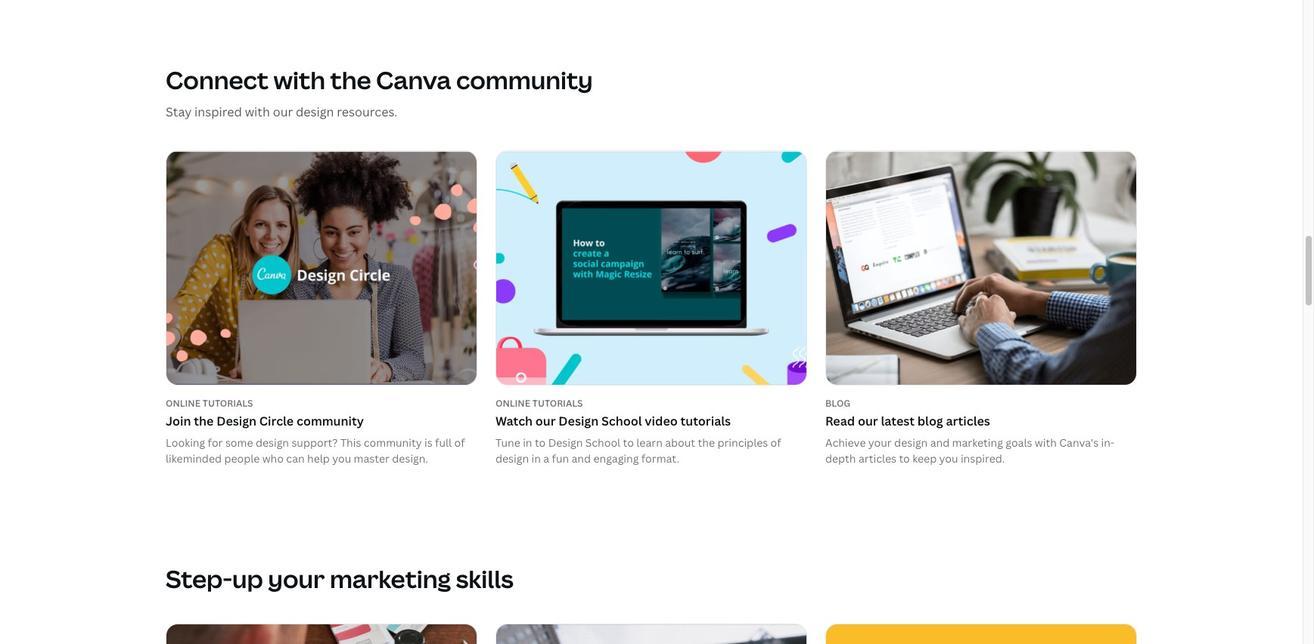 Task type: describe. For each thing, give the bounding box(es) containing it.
help
[[307, 452, 330, 466]]

master
[[354, 452, 390, 466]]

likeminded
[[166, 452, 222, 466]]

achieve your design and marketing goals with canva's in- depth articles to keep you inspired.
[[826, 436, 1115, 466]]

join
[[166, 413, 191, 430]]

fun
[[552, 452, 569, 466]]

full
[[435, 436, 452, 450]]

design inside connect with the canva community stay inspired with our design resources.
[[296, 103, 334, 120]]

design inside tune in to design school to learn about the principles of design in a fun and engaging format.
[[548, 436, 583, 450]]

learn
[[637, 436, 663, 450]]

the inside tune in to design school to learn about the principles of design in a fun and engaging format.
[[698, 436, 715, 450]]

your inside the achieve your design and marketing goals with canva's in- depth articles to keep you inspired.
[[869, 436, 892, 450]]

and inside the achieve your design and marketing goals with canva's in- depth articles to keep you inspired.
[[931, 436, 950, 450]]

0 vertical spatial with
[[274, 63, 325, 96]]

tune
[[496, 436, 520, 450]]

read
[[826, 413, 855, 430]]

and inside tune in to design school to learn about the principles of design in a fun and engaging format.
[[572, 452, 591, 466]]

our inside blog read our latest blog articles
[[858, 413, 878, 430]]

blog read our latest blog articles
[[826, 397, 991, 430]]

our inside connect with the canva community stay inspired with our design resources.
[[273, 103, 293, 120]]

design for school
[[559, 413, 599, 430]]

0 vertical spatial in
[[523, 436, 532, 450]]

the inside online tutorials join the design circle community
[[194, 413, 214, 430]]

of inside looking for some design support? this community is full of likeminded people who can help you master design.
[[454, 436, 465, 450]]

with inside the achieve your design and marketing goals with canva's in- depth articles to keep you inspired.
[[1035, 436, 1057, 450]]

design inside the achieve your design and marketing goals with canva's in- depth articles to keep you inspired.
[[895, 436, 928, 450]]

1 vertical spatial with
[[245, 103, 270, 120]]

this
[[340, 436, 361, 450]]

skills
[[456, 563, 514, 595]]

canva
[[376, 63, 451, 96]]

support?
[[292, 436, 338, 450]]

community for this
[[364, 436, 422, 450]]

connect
[[166, 63, 269, 96]]

design inside tune in to design school to learn about the principles of design in a fun and engaging format.
[[496, 452, 529, 466]]

blog articles image
[[826, 151, 1137, 385]]

is
[[425, 436, 433, 450]]

canva's
[[1060, 436, 1099, 450]]

tutorials
[[203, 397, 253, 410]]

step-up your marketing skills
[[166, 563, 514, 595]]

watch
[[496, 413, 533, 430]]

design inside looking for some design support? this community is full of likeminded people who can help you master design.
[[256, 436, 289, 450]]

a
[[544, 452, 549, 466]]

design.
[[392, 452, 428, 466]]

resources.
[[337, 103, 398, 120]]

community inside connect with the canva community stay inspired with our design resources.
[[456, 63, 593, 96]]

blog
[[826, 397, 851, 410]]

1 horizontal spatial to
[[623, 436, 634, 450]]

latest
[[881, 413, 915, 430]]

online tutorials join the design circle community
[[166, 397, 364, 430]]

0 horizontal spatial your
[[268, 563, 325, 595]]

course canva for the classroom 3 image
[[826, 625, 1137, 645]]

circle
[[259, 413, 294, 430]]

can
[[286, 452, 305, 466]]



Task type: locate. For each thing, give the bounding box(es) containing it.
to
[[535, 436, 546, 450], [623, 436, 634, 450], [899, 452, 910, 466]]

0 horizontal spatial the
[[194, 413, 214, 430]]

1 you from the left
[[332, 452, 351, 466]]

community
[[456, 63, 593, 96], [297, 413, 364, 430], [364, 436, 422, 450]]

1 vertical spatial in
[[532, 452, 541, 466]]

and up keep
[[931, 436, 950, 450]]

our inside online tutorials watch our design school video tutorials
[[536, 413, 556, 430]]

depth
[[826, 452, 856, 466]]

school up engaging at the left bottom of page
[[586, 436, 621, 450]]

and
[[931, 436, 950, 450], [572, 452, 591, 466]]

format.
[[642, 452, 680, 466]]

school inside tune in to design school to learn about the principles of design in a fun and engaging format.
[[586, 436, 621, 450]]

1 horizontal spatial of
[[771, 436, 782, 450]]

you inside the achieve your design and marketing goals with canva's in- depth articles to keep you inspired.
[[940, 452, 958, 466]]

1 horizontal spatial and
[[931, 436, 950, 450]]

school
[[602, 413, 642, 430], [586, 436, 621, 450]]

goals
[[1006, 436, 1033, 450]]

0 horizontal spatial of
[[454, 436, 465, 450]]

1 vertical spatial school
[[586, 436, 621, 450]]

your down latest
[[869, 436, 892, 450]]

0 vertical spatial articles
[[946, 413, 991, 430]]

tutorials
[[681, 413, 731, 430]]

1 horizontal spatial articles
[[946, 413, 991, 430]]

2 of from the left
[[771, 436, 782, 450]]

articles up the achieve your design and marketing goals with canva's in- depth articles to keep you inspired.
[[946, 413, 991, 430]]

achieve
[[826, 436, 866, 450]]

articles
[[946, 413, 991, 430], [859, 452, 897, 466]]

looking
[[166, 436, 205, 450]]

of inside tune in to design school to learn about the principles of design in a fun and engaging format.
[[771, 436, 782, 450]]

the up for
[[194, 413, 214, 430]]

about
[[665, 436, 696, 450]]

your right up
[[268, 563, 325, 595]]

1 vertical spatial your
[[268, 563, 325, 595]]

inspired
[[195, 103, 242, 120]]

0 horizontal spatial to
[[535, 436, 546, 450]]

design inside online tutorials join the design circle community
[[217, 413, 257, 430]]

stay
[[166, 103, 192, 120]]

in-
[[1101, 436, 1115, 450]]

people
[[224, 452, 260, 466]]

the down the tutorials on the bottom right of the page
[[698, 436, 715, 450]]

the inside connect with the canva community stay inspired with our design resources.
[[330, 63, 371, 96]]

0 horizontal spatial articles
[[859, 452, 897, 466]]

online
[[496, 397, 530, 410]]

with
[[274, 63, 325, 96], [245, 103, 270, 120], [1035, 436, 1057, 450]]

articles inside the achieve your design and marketing goals with canva's in- depth articles to keep you inspired.
[[859, 452, 897, 466]]

0 horizontal spatial our
[[273, 103, 293, 120]]

engaging
[[594, 452, 639, 466]]

1 vertical spatial community
[[297, 413, 364, 430]]

our right inspired on the left of the page
[[273, 103, 293, 120]]

keep
[[913, 452, 937, 466]]

0 horizontal spatial you
[[332, 452, 351, 466]]

2 horizontal spatial the
[[698, 436, 715, 450]]

tune in to design school to learn about the principles of design in a fun and engaging format.
[[496, 436, 782, 466]]

in
[[523, 436, 532, 450], [532, 452, 541, 466]]

your
[[869, 436, 892, 450], [268, 563, 325, 595]]

marketing
[[952, 436, 1003, 450], [330, 563, 451, 595]]

2 horizontal spatial with
[[1035, 436, 1057, 450]]

design down tune
[[496, 452, 529, 466]]

1 horizontal spatial you
[[940, 452, 958, 466]]

some
[[225, 436, 253, 450]]

and right fun
[[572, 452, 591, 466]]

in left a
[[532, 452, 541, 466]]

articles down "achieve"
[[859, 452, 897, 466]]

community for circle
[[297, 413, 364, 430]]

principles
[[718, 436, 768, 450]]

design for circle
[[217, 413, 257, 430]]

step-
[[166, 563, 232, 595]]

0 vertical spatial school
[[602, 413, 642, 430]]

in right tune
[[523, 436, 532, 450]]

to up engaging at the left bottom of page
[[623, 436, 634, 450]]

inspired.
[[961, 452, 1005, 466]]

0 horizontal spatial and
[[572, 452, 591, 466]]

the up resources.
[[330, 63, 371, 96]]

you inside looking for some design support? this community is full of likeminded people who can help you master design.
[[332, 452, 351, 466]]

marketing inside the achieve your design and marketing goals with canva's in- depth articles to keep you inspired.
[[952, 436, 1003, 450]]

the
[[330, 63, 371, 96], [194, 413, 214, 430], [698, 436, 715, 450]]

0 vertical spatial community
[[456, 63, 593, 96]]

our
[[273, 103, 293, 120], [536, 413, 556, 430], [858, 413, 878, 430]]

blog
[[918, 413, 944, 430]]

1 of from the left
[[454, 436, 465, 450]]

school up tune in to design school to learn about the principles of design in a fun and engaging format. at bottom
[[602, 413, 642, 430]]

you down this
[[332, 452, 351, 466]]

design left resources.
[[296, 103, 334, 120]]

to up a
[[535, 436, 546, 450]]

2 vertical spatial community
[[364, 436, 422, 450]]

community inside online tutorials join the design circle community
[[297, 413, 364, 430]]

online
[[166, 397, 201, 410]]

design
[[296, 103, 334, 120], [256, 436, 289, 450], [895, 436, 928, 450], [496, 452, 529, 466]]

0 vertical spatial the
[[330, 63, 371, 96]]

0 vertical spatial marketing
[[952, 436, 1003, 450]]

1 horizontal spatial the
[[330, 63, 371, 96]]

our right read
[[858, 413, 878, 430]]

of
[[454, 436, 465, 450], [771, 436, 782, 450]]

course canva for the classroom 2 image
[[496, 625, 807, 645]]

of right principles
[[771, 436, 782, 450]]

for
[[208, 436, 223, 450]]

1 horizontal spatial with
[[274, 63, 325, 96]]

community inside looking for some design support? this community is full of likeminded people who can help you master design.
[[364, 436, 422, 450]]

0 vertical spatial and
[[931, 436, 950, 450]]

online tutorials watch our design school video tutorials
[[496, 397, 731, 430]]

1 vertical spatial articles
[[859, 452, 897, 466]]

watch design school image
[[496, 151, 807, 385]]

2 vertical spatial with
[[1035, 436, 1057, 450]]

to left keep
[[899, 452, 910, 466]]

video
[[645, 413, 678, 430]]

our down tutorials
[[536, 413, 556, 430]]

design up who
[[256, 436, 289, 450]]

school inside online tutorials watch our design school video tutorials
[[602, 413, 642, 430]]

1 vertical spatial the
[[194, 413, 214, 430]]

design
[[217, 413, 257, 430], [559, 413, 599, 430], [548, 436, 583, 450]]

you
[[332, 452, 351, 466], [940, 452, 958, 466]]

articles inside blog read our latest blog articles
[[946, 413, 991, 430]]

looking for some design support? this community is full of likeminded people who can help you master design.
[[166, 436, 465, 466]]

you right keep
[[940, 452, 958, 466]]

2 you from the left
[[940, 452, 958, 466]]

1 horizontal spatial your
[[869, 436, 892, 450]]

2 horizontal spatial to
[[899, 452, 910, 466]]

up
[[232, 563, 263, 595]]

1 horizontal spatial our
[[536, 413, 556, 430]]

design circle image
[[166, 151, 477, 385]]

to inside the achieve your design and marketing goals with canva's in- depth articles to keep you inspired.
[[899, 452, 910, 466]]

1 vertical spatial marketing
[[330, 563, 451, 595]]

connect with the canva community stay inspired with our design resources.
[[166, 63, 593, 120]]

who
[[262, 452, 284, 466]]

0 vertical spatial your
[[869, 436, 892, 450]]

2 horizontal spatial our
[[858, 413, 878, 430]]

0 horizontal spatial marketing
[[330, 563, 451, 595]]

of right full
[[454, 436, 465, 450]]

design up keep
[[895, 436, 928, 450]]

tutorials
[[533, 397, 583, 410]]

0 horizontal spatial with
[[245, 103, 270, 120]]

1 horizontal spatial marketing
[[952, 436, 1003, 450]]

1 vertical spatial and
[[572, 452, 591, 466]]

2 vertical spatial the
[[698, 436, 715, 450]]

design inside online tutorials watch our design school video tutorials
[[559, 413, 599, 430]]

course canva for the classroom image
[[166, 625, 477, 645]]



Task type: vqa. For each thing, say whether or not it's contained in the screenshot.


